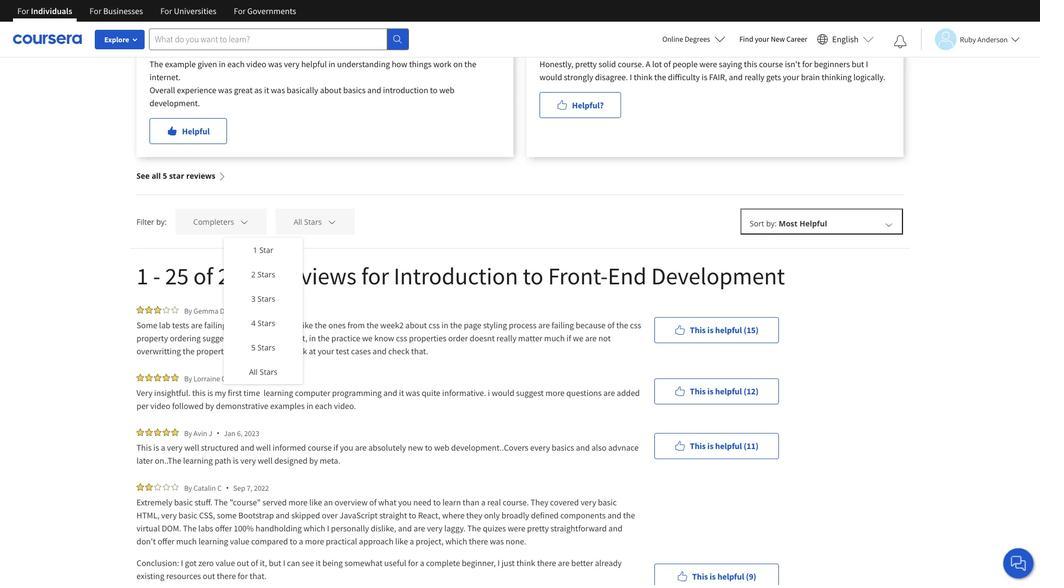 Task type: locate. For each thing, give the bounding box(es) containing it.
is left my
[[207, 388, 213, 398]]

because
[[228, 320, 258, 331], [576, 320, 606, 331]]

is
[[702, 72, 708, 82], [708, 325, 714, 336], [708, 386, 714, 397], [207, 388, 213, 398], [708, 441, 714, 452], [153, 442, 159, 453], [233, 455, 239, 466], [710, 572, 716, 582]]

6,
[[237, 428, 243, 438]]

0 horizontal spatial 5
[[163, 171, 167, 181]]

5 inside "menu item"
[[251, 343, 256, 353]]

filled star image
[[176, 45, 183, 53], [137, 374, 144, 382], [145, 374, 153, 382], [154, 374, 162, 382], [163, 374, 170, 382], [137, 429, 144, 436], [145, 429, 153, 436], [154, 429, 162, 436], [171, 429, 179, 436]]

0 horizontal spatial failing
[[204, 320, 227, 331]]

2 by from the top
[[184, 374, 192, 383]]

css down end
[[630, 320, 642, 331]]

0 vertical spatial 2022
[[171, 31, 186, 41]]

really down styling
[[497, 333, 517, 344]]

0 vertical spatial star image
[[163, 306, 170, 314]]

helpful left (12)
[[716, 386, 742, 397]]

completers
[[193, 217, 234, 227]]

stars for all stars menu item
[[260, 367, 278, 377]]

examples
[[270, 401, 305, 411]]

but up logically.
[[852, 59, 865, 69]]

0 horizontal spatial that.
[[250, 571, 267, 582]]

0 vertical spatial offer
[[215, 523, 232, 534]]

it inside the "the example given in each video was very helpful in understanding how things work on the internet. overall experience was great as it was basically about basics and introduction to web development."
[[264, 85, 269, 95]]

out down zero
[[203, 571, 215, 582]]

things inside the "the example given in each video was very helpful in understanding how things work on the internet. overall experience was great as it was basically about basics and introduction to web development."
[[409, 59, 432, 69]]

things up "assignment,"
[[276, 320, 299, 331]]

would inside honestly, pretty solid course. a lot of people were saying this course isn't for beginners but i would strongly disagree. i think the difficulty is fair, and really gets your brain thinking logically.
[[540, 72, 563, 82]]

insightful.
[[154, 388, 191, 398]]

0 vertical spatial it
[[264, 85, 269, 95]]

0 horizontal spatial each
[[228, 59, 245, 69]]

nov
[[150, 31, 162, 41]]

0 vertical spatial out
[[237, 558, 249, 569]]

the right on
[[465, 59, 477, 69]]

out left it, in the bottom of the page
[[237, 558, 249, 569]]

about inside some lab tests are failing because silly things like the ones from the week2 about css in the page styling process are failing because of the css property ordering suggested in the assignment, in the practice we know css properties order doesnt really matter much if we are not overwritting the property. so please take a look at your test cases and check that.
[[406, 320, 427, 331]]

helpful for very insightful. this is my first time  learning computer programming and it was quite informative. i would suggest more questions are added per video followed by demonstrative examples in each video.
[[716, 386, 742, 397]]

better
[[572, 558, 593, 569]]

absolutely
[[369, 442, 406, 453]]

for for businesses
[[90, 5, 101, 16]]

in right given
[[219, 59, 226, 69]]

5 right all
[[163, 171, 167, 181]]

you inside extremely basic stuff. the "course" served more like an overview of what you need to learn than a real course. they covered very basic html, very basic css, some bootstrap and skipped over javascript straight to react, where they only broadly defined components and the virtual dom. the labs offer 100% handholding which i personally dislike, and are very laggy. the quizes were pretty straightforward and don't offer much learning value compared to a more practical approach like a project, which there was none.
[[398, 497, 412, 508]]

1 vertical spatial things
[[276, 320, 299, 331]]

were
[[700, 59, 718, 69], [508, 523, 526, 534]]

0 vertical spatial this
[[744, 59, 758, 69]]

like left "an" on the left of page
[[310, 497, 322, 508]]

there down quizes
[[469, 536, 488, 547]]

basics
[[343, 85, 366, 95], [552, 442, 575, 453]]

helpful inside button
[[716, 441, 742, 452]]

1 vertical spatial all
[[249, 367, 258, 377]]

•
[[217, 428, 220, 439], [226, 483, 229, 493]]

0 vertical spatial by
[[205, 401, 214, 411]]

the down they
[[468, 523, 481, 534]]

all stars
[[294, 217, 322, 227], [249, 367, 278, 377]]

honestly,
[[540, 59, 574, 69]]

course. up broadly
[[503, 497, 529, 508]]

by inside by avin j • jan 6, 2023
[[184, 428, 192, 438]]

web right the new on the bottom left of page
[[434, 442, 450, 453]]

2 vertical spatial it
[[316, 558, 321, 569]]

learning inside this is a very well structured and well informed course if you are absolutely new to web development..covers every basics and also advnace later on..the learning path is very well designed by meta.
[[183, 455, 213, 466]]

1 horizontal spatial •
[[226, 483, 229, 493]]

1 vertical spatial about
[[406, 320, 427, 331]]

chevron down image
[[240, 217, 249, 227]]

were up none.
[[508, 523, 526, 534]]

for for governments
[[234, 5, 246, 16]]

and down 'understanding'
[[368, 85, 381, 95]]

2023 right "19,"
[[262, 374, 277, 383]]

but inside conclusion: i got zero value out of it, but i can see it being somewhat useful for a complete beginner, i just think there are better already existing resources out there for that.
[[269, 558, 281, 569]]

1 horizontal spatial pretty
[[576, 59, 597, 69]]

1 horizontal spatial would
[[540, 72, 563, 82]]

chevron down image inside all stars dropdown button
[[327, 217, 337, 227]]

not
[[599, 333, 611, 344]]

this inside honestly, pretty solid course. a lot of people were saying this course isn't for beginners but i would strongly disagree. i think the difficulty is fair, and really gets your brain thinking logically.
[[744, 59, 758, 69]]

are inside this is a very well structured and well informed course if you are absolutely new to web development..covers every basics and also advnace later on..the learning path is very well designed by meta.
[[355, 442, 367, 453]]

star image up extremely
[[163, 483, 170, 491]]

0 horizontal spatial you
[[340, 442, 354, 453]]

1 horizontal spatial all
[[294, 217, 302, 227]]

which
[[304, 523, 325, 534], [446, 536, 467, 547]]

personally
[[331, 523, 369, 534]]

which down skipped at the bottom left
[[304, 523, 325, 534]]

need
[[414, 497, 432, 508]]

think right just at the left of page
[[517, 558, 536, 569]]

by
[[205, 401, 214, 411], [309, 455, 318, 466]]

1 horizontal spatial if
[[567, 333, 572, 344]]

1 we from the left
[[362, 333, 373, 344]]

1 vertical spatial but
[[269, 558, 281, 569]]

is up on..the
[[153, 442, 159, 453]]

existing
[[137, 571, 164, 582]]

for left governments
[[234, 5, 246, 16]]

this for this is a very well structured and well informed course if you are absolutely new to web development..covers every basics and also advnace later on..the learning path is very well designed by meta.
[[137, 442, 152, 453]]

failing right process
[[552, 320, 574, 331]]

1 vertical spatial it
[[399, 388, 404, 398]]

in up please
[[241, 333, 248, 344]]

development..covers
[[451, 442, 529, 453]]

1 horizontal spatial there
[[469, 536, 488, 547]]

by for by lorraine o
[[184, 374, 192, 383]]

helpful left "(11)"
[[716, 441, 742, 452]]

1 vertical spatial 2022
[[254, 483, 269, 493]]

0 horizontal spatial •
[[217, 428, 220, 439]]

2022 inside "sn nov 1, 2022"
[[171, 31, 186, 41]]

2
[[251, 269, 256, 280]]

0 vertical spatial things
[[409, 59, 432, 69]]

0 vertical spatial web
[[440, 85, 455, 95]]

1 horizontal spatial course
[[760, 59, 784, 69]]

0 horizontal spatial course.
[[503, 497, 529, 508]]

gets
[[767, 72, 782, 82]]

1 vertical spatial much
[[176, 536, 197, 547]]

which down laggy.
[[446, 536, 467, 547]]

are down "react,"
[[414, 523, 426, 534]]

that.
[[411, 346, 429, 357], [250, 571, 267, 582]]

100%
[[234, 523, 254, 534]]

basically
[[287, 85, 318, 95]]

1 horizontal spatial but
[[852, 59, 865, 69]]

1 horizontal spatial all stars
[[294, 217, 322, 227]]

2 horizontal spatial it
[[399, 388, 404, 398]]

things right how
[[409, 59, 432, 69]]

basics down 'understanding'
[[343, 85, 366, 95]]

and down 6, on the bottom left of the page
[[240, 442, 254, 453]]

avin
[[194, 428, 207, 438]]

doesnt
[[470, 333, 495, 344]]

like up "assignment,"
[[300, 320, 313, 331]]

overview
[[335, 497, 368, 508]]

0 horizontal spatial if
[[334, 442, 338, 453]]

that. down properties
[[411, 346, 429, 357]]

all stars down please
[[249, 367, 278, 377]]

where
[[442, 510, 465, 521]]

this left (12)
[[690, 386, 706, 397]]

video inside very insightful. this is my first time  learning computer programming and it was quite informative. i would suggest more questions are added per video followed by demonstrative examples in each video.
[[150, 401, 170, 411]]

0 vertical spatial like
[[300, 320, 313, 331]]

0 horizontal spatial out
[[203, 571, 215, 582]]

are inside extremely basic stuff. the "course" served more like an overview of what you need to learn than a real course. they covered very basic html, very basic css, some bootstrap and skipped over javascript straight to react, where they only broadly defined components and the virtual dom. the labs offer 100% handholding which i personally dislike, and are very laggy. the quizes were pretty straightforward and don't offer much learning value compared to a more practical approach like a project, which there was none.
[[414, 523, 426, 534]]

was left great
[[218, 85, 232, 95]]

covered
[[550, 497, 579, 508]]

2 horizontal spatial css
[[630, 320, 642, 331]]

19,
[[251, 374, 260, 383]]

property
[[137, 333, 168, 344]]

star image for this is helpful (15)
[[163, 306, 170, 314]]

filter by:
[[137, 217, 167, 227]]

more right suggest
[[546, 388, 565, 398]]

more
[[546, 388, 565, 398], [289, 497, 308, 508], [305, 536, 324, 547]]

all
[[294, 217, 302, 227], [249, 367, 258, 377]]

the left labs
[[183, 523, 197, 534]]

was right as
[[271, 85, 285, 95]]

resources
[[166, 571, 201, 582]]

3 by from the top
[[184, 428, 192, 438]]

"course"
[[230, 497, 261, 508]]

helpful for some lab tests are failing because silly things like the ones from the week2 about css in the page styling process are failing because of the css property ordering suggested in the assignment, in the practice we know css properties order doesnt really matter much if we are not overwritting the property. so please take a look at your test cases and check that.
[[716, 325, 742, 336]]

your inside honestly, pretty solid course. a lot of people were saying this course isn't for beginners but i would strongly disagree. i think the difficulty is fair, and really gets your brain thinking logically.
[[783, 72, 800, 82]]

1 because from the left
[[228, 320, 258, 331]]

0 horizontal spatial all stars
[[249, 367, 278, 377]]

2 star image from the top
[[163, 483, 170, 491]]

the inside honestly, pretty solid course. a lot of people were saying this course isn't for beginners but i would strongly disagree. i think the difficulty is fair, and really gets your brain thinking logically.
[[655, 72, 667, 82]]

your inside some lab tests are failing because silly things like the ones from the week2 about css in the page styling process are failing because of the css property ordering suggested in the assignment, in the practice we know css properties order doesnt really matter much if we are not overwritting the property. so please take a look at your test cases and check that.
[[318, 346, 334, 357]]

in down computer
[[307, 401, 313, 411]]

very inside the "the example given in each video was very helpful in understanding how things work on the internet. overall experience was great as it was basically about basics and introduction to web development."
[[284, 59, 300, 69]]

informative.
[[442, 388, 486, 398]]

0 horizontal spatial it
[[264, 85, 269, 95]]

of inside conclusion: i got zero value out of it, but i can see it being somewhat useful for a complete beginner, i just think there are better already existing resources out there for that.
[[251, 558, 258, 569]]

learning left path
[[183, 455, 213, 466]]

stars inside "menu item"
[[258, 343, 275, 353]]

really
[[745, 72, 765, 82], [497, 333, 517, 344]]

1 vertical spatial course.
[[503, 497, 529, 508]]

by inside this is a very well structured and well informed course if you are absolutely new to web development..covers every basics and also advnace later on..the learning path is very well designed by meta.
[[309, 455, 318, 466]]

star image for this is helpful (15)
[[171, 306, 179, 314]]

video.
[[334, 401, 356, 411]]

each inside very insightful. this is my first time  learning computer programming and it was quite informative. i would suggest more questions are added per video followed by demonstrative examples in each video.
[[315, 401, 332, 411]]

web inside the "the example given in each video was very helpful in understanding how things work on the internet. overall experience was great as it was basically about basics and introduction to web development."
[[440, 85, 455, 95]]

1 vertical spatial 1
[[137, 261, 148, 291]]

1 horizontal spatial that.
[[411, 346, 429, 357]]

very up on..the
[[167, 442, 183, 453]]

you inside this is a very well structured and well informed course if you are absolutely new to web development..covers every basics and also advnace later on..the learning path is very well designed by meta.
[[340, 442, 354, 453]]

every
[[530, 442, 550, 453]]

is left "(11)"
[[708, 441, 714, 452]]

find
[[740, 34, 754, 44]]

course. inside extremely basic stuff. the "course" served more like an overview of what you need to learn than a real course. they covered very basic html, very basic css, some bootstrap and skipped over javascript straight to react, where they only broadly defined components and the virtual dom. the labs offer 100% handholding which i personally dislike, and are very laggy. the quizes were pretty straightforward and don't offer much learning value compared to a more practical approach like a project, which there was none.
[[503, 497, 529, 508]]

a up on..the
[[161, 442, 165, 453]]

is inside button
[[708, 441, 714, 452]]

it inside very insightful. this is my first time  learning computer programming and it was quite informative. i would suggest more questions are added per video followed by demonstrative examples in each video.
[[399, 388, 404, 398]]

this inside button
[[690, 441, 706, 452]]

you up meta.
[[340, 442, 354, 453]]

really left the gets
[[745, 72, 765, 82]]

at
[[309, 346, 316, 357]]

the down ordering
[[183, 346, 195, 357]]

the down lot
[[655, 72, 667, 82]]

is inside honestly, pretty solid course. a lot of people were saying this course isn't for beginners but i would strongly disagree. i think the difficulty is fair, and really gets your brain thinking logically.
[[702, 72, 708, 82]]

to right the new on the bottom left of page
[[425, 442, 433, 453]]

of inside some lab tests are failing because silly things like the ones from the week2 about css in the page styling process are failing because of the css property ordering suggested in the assignment, in the practice we know css properties order doesnt really matter much if we are not overwritting the property. so please take a look at your test cases and check that.
[[608, 320, 615, 331]]

star image
[[171, 306, 179, 314], [154, 483, 162, 491], [171, 483, 179, 491]]

0 vertical spatial really
[[745, 72, 765, 82]]

the example given in each video was very helpful in understanding how things work on the internet. overall experience was great as it was basically about basics and introduction to web development.
[[150, 59, 477, 108]]

and left also
[[576, 442, 590, 453]]

0 vertical spatial each
[[228, 59, 245, 69]]

and
[[729, 72, 743, 82], [368, 85, 381, 95], [373, 346, 387, 357], [384, 388, 398, 398], [240, 442, 254, 453], [576, 442, 590, 453], [276, 510, 290, 521], [608, 510, 622, 521], [398, 523, 412, 534], [609, 523, 623, 534]]

for for individuals
[[17, 5, 29, 16]]

offer
[[215, 523, 232, 534], [158, 536, 175, 547]]

quizes
[[483, 523, 506, 534]]

ones
[[329, 320, 346, 331]]

0 vertical spatial if
[[567, 333, 572, 344]]

1 vertical spatial learning
[[183, 455, 213, 466]]

0 vertical spatial that.
[[411, 346, 429, 357]]

1 horizontal spatial 1
[[253, 245, 257, 255]]

2 we from the left
[[573, 333, 584, 344]]

and right programming
[[384, 388, 398, 398]]

of left what
[[370, 497, 377, 508]]

2023 right 6, on the bottom left of the page
[[244, 428, 259, 438]]

0 vertical spatial 5
[[163, 171, 167, 181]]

1 for 1 - 25 of 2,262 reviews for introduction to front-end development
[[137, 261, 148, 291]]

1 star image from the top
[[163, 306, 170, 314]]

all inside dropdown button
[[294, 217, 302, 227]]

stars inside 'menu item'
[[258, 269, 275, 280]]

this down by lorraine o
[[192, 388, 206, 398]]

2022
[[171, 31, 186, 41], [254, 483, 269, 493]]

0 horizontal spatial by
[[205, 401, 214, 411]]

and up handholding
[[276, 510, 290, 521]]

quite
[[422, 388, 441, 398]]

it inside conclusion: i got zero value out of it, but i can see it being somewhat useful for a complete beginner, i just think there are better already existing resources out there for that.
[[316, 558, 321, 569]]

this right saying
[[744, 59, 758, 69]]

the left the ones
[[315, 320, 327, 331]]

by inside by catalin c • sep 7, 2022
[[184, 483, 192, 493]]

well left informed
[[256, 442, 271, 453]]

1 vertical spatial your
[[783, 72, 800, 82]]

0 horizontal spatial were
[[508, 523, 526, 534]]

0 vertical spatial were
[[700, 59, 718, 69]]

1 horizontal spatial 2022
[[254, 483, 269, 493]]

i
[[488, 388, 490, 398]]

more up 'see'
[[305, 536, 324, 547]]

0 vertical spatial but
[[852, 59, 865, 69]]

helpful inside the "the example given in each video was very helpful in understanding how things work on the internet. overall experience was great as it was basically about basics and introduction to web development."
[[301, 59, 327, 69]]

0 vertical spatial would
[[540, 72, 563, 82]]

there right resources
[[217, 571, 236, 582]]

you
[[340, 442, 354, 453], [398, 497, 412, 508]]

menu
[[224, 238, 303, 384]]

pretty inside honestly, pretty solid course. a lot of people were saying this course isn't for beginners but i would strongly disagree. i think the difficulty is fair, and really gets your brain thinking logically.
[[576, 59, 597, 69]]

were inside honestly, pretty solid course. a lot of people were saying this course isn't for beginners but i would strongly disagree. i think the difficulty is fair, and really gets your brain thinking logically.
[[700, 59, 718, 69]]

menu containing 1 star
[[224, 238, 303, 384]]

2 vertical spatial learning
[[199, 536, 228, 547]]

it
[[264, 85, 269, 95], [399, 388, 404, 398], [316, 558, 321, 569]]

this for this is helpful (12)
[[690, 386, 706, 397]]

web
[[440, 85, 455, 95], [434, 442, 450, 453]]

the up some at bottom left
[[214, 497, 228, 508]]

4 by from the top
[[184, 483, 192, 493]]

the
[[150, 59, 163, 69], [214, 497, 228, 508], [183, 523, 197, 534], [468, 523, 481, 534]]

1 horizontal spatial it
[[316, 558, 321, 569]]

4 for from the left
[[234, 5, 246, 16]]

stars
[[304, 217, 322, 227], [258, 269, 275, 280], [258, 294, 275, 304], [258, 318, 275, 328], [258, 343, 275, 353], [260, 367, 278, 377]]

0 vertical spatial course
[[760, 59, 784, 69]]

0 vertical spatial think
[[634, 72, 653, 82]]

and down know
[[373, 346, 387, 357]]

1 left star
[[253, 245, 257, 255]]

there left better
[[537, 558, 557, 569]]

1 vertical spatial basics
[[552, 442, 575, 453]]

this inside this is a very well structured and well informed course if you are absolutely new to web development..covers every basics and also advnace later on..the learning path is very well designed by meta.
[[137, 442, 152, 453]]

star image
[[163, 306, 170, 314], [163, 483, 170, 491]]

i inside extremely basic stuff. the "course" served more like an overview of what you need to learn than a real course. they covered very basic html, very basic css, some bootstrap and skipped over javascript straight to react, where they only broadly defined components and the virtual dom. the labs offer 100% handholding which i personally dislike, and are very laggy. the quizes were pretty straightforward and don't offer much learning value compared to a more practical approach like a project, which there was none.
[[327, 523, 330, 534]]

1 vertical spatial 2023
[[244, 428, 259, 438]]

think inside honestly, pretty solid course. a lot of people were saying this course isn't for beginners but i would strongly disagree. i think the difficulty is fair, and really gets your brain thinking logically.
[[634, 72, 653, 82]]

is right path
[[233, 455, 239, 466]]

time
[[244, 388, 260, 398]]

0 horizontal spatial pretty
[[527, 523, 549, 534]]

conclusion:
[[137, 558, 179, 569]]

0 horizontal spatial things
[[276, 320, 299, 331]]

like
[[300, 320, 313, 331], [310, 497, 322, 508], [395, 536, 408, 547]]

understanding
[[337, 59, 390, 69]]

0 horizontal spatial would
[[492, 388, 515, 398]]

2 horizontal spatial there
[[537, 558, 557, 569]]

project,
[[416, 536, 444, 547]]

react,
[[418, 510, 441, 521]]

all stars up 1 star menu item
[[294, 217, 322, 227]]

was down quizes
[[490, 536, 504, 547]]

pretty inside extremely basic stuff. the "course" served more like an overview of what you need to learn than a real course. they covered very basic html, very basic css, some bootstrap and skipped over javascript straight to react, where they only broadly defined components and the virtual dom. the labs offer 100% handholding which i personally dislike, and are very laggy. the quizes were pretty straightforward and don't offer much learning value compared to a more practical approach like a project, which there was none.
[[527, 523, 549, 534]]

1 horizontal spatial you
[[398, 497, 412, 508]]

star image for this is helpful (9)
[[163, 483, 170, 491]]

1 horizontal spatial 2023
[[262, 374, 277, 383]]

each up great
[[228, 59, 245, 69]]

None search field
[[149, 28, 409, 50]]

1 vertical spatial by
[[309, 455, 318, 466]]

1 inside menu item
[[253, 245, 257, 255]]

0 horizontal spatial which
[[304, 523, 325, 534]]

ordering
[[170, 333, 201, 344]]

1 by from the top
[[184, 306, 192, 316]]

english button
[[813, 22, 879, 57]]

stars for 5 stars "menu item"
[[258, 343, 275, 353]]

development
[[652, 261, 785, 291]]

offer down dom.
[[158, 536, 175, 547]]

introduction
[[383, 85, 429, 95]]

internet.
[[150, 72, 181, 82]]

1 horizontal spatial chevron down image
[[885, 220, 894, 229]]

but
[[852, 59, 865, 69], [269, 558, 281, 569]]

great
[[234, 85, 253, 95]]

reviews
[[276, 261, 357, 291]]

a inside this is a very well structured and well informed course if you are absolutely new to web development..covers every basics and also advnace later on..the learning path is very well designed by meta.
[[161, 442, 165, 453]]

lot
[[653, 59, 662, 69]]

0 horizontal spatial 2022
[[171, 31, 186, 41]]

1 failing from the left
[[204, 320, 227, 331]]

3 for from the left
[[160, 5, 172, 16]]

stars for 2 stars 'menu item'
[[258, 269, 275, 280]]

1 horizontal spatial we
[[573, 333, 584, 344]]

this for this is helpful (11)
[[690, 441, 706, 452]]

0 vertical spatial about
[[320, 85, 342, 95]]

1 vertical spatial value
[[216, 558, 235, 569]]

0 horizontal spatial 1
[[137, 261, 148, 291]]

0 vertical spatial pretty
[[576, 59, 597, 69]]

can
[[287, 558, 300, 569]]

online
[[663, 34, 684, 44]]

it left quite
[[399, 388, 404, 398]]

0 vertical spatial 2023
[[262, 374, 277, 383]]

for inside honestly, pretty solid course. a lot of people were saying this course isn't for beginners but i would strongly disagree. i think the difficulty is fair, and really gets your brain thinking logically.
[[803, 59, 813, 69]]

0 vertical spatial value
[[230, 536, 250, 547]]

all down please
[[249, 367, 258, 377]]

i right disagree.
[[630, 72, 632, 82]]

• for this is helpful (11)
[[217, 428, 220, 439]]

1 horizontal spatial basics
[[552, 442, 575, 453]]

check
[[388, 346, 410, 357]]

0 horizontal spatial offer
[[158, 536, 175, 547]]

are
[[191, 320, 203, 331], [539, 320, 550, 331], [585, 333, 597, 344], [604, 388, 615, 398], [355, 442, 367, 453], [414, 523, 426, 534], [558, 558, 570, 569]]

1 for 1 star
[[253, 245, 257, 255]]

star image for this is helpful (9)
[[171, 483, 179, 491]]

1 for from the left
[[17, 5, 29, 16]]

of up not
[[608, 320, 615, 331]]

dom.
[[162, 523, 181, 534]]

much right matter
[[545, 333, 565, 344]]

to inside the "the example given in each video was very helpful in understanding how things work on the internet. overall experience was great as it was basically about basics and introduction to web development."
[[430, 85, 438, 95]]

chevron down image
[[327, 217, 337, 227], [885, 220, 894, 229]]

0 horizontal spatial basics
[[343, 85, 366, 95]]

1 vertical spatial would
[[492, 388, 515, 398]]

0 vertical spatial you
[[340, 442, 354, 453]]

and inside honestly, pretty solid course. a lot of people were saying this course isn't for beginners but i would strongly disagree. i think the difficulty is fair, and really gets your brain thinking logically.
[[729, 72, 743, 82]]

0 vertical spatial there
[[469, 536, 488, 547]]

0 horizontal spatial this
[[192, 388, 206, 398]]

all stars menu item
[[224, 360, 303, 384]]

0 horizontal spatial we
[[362, 333, 373, 344]]

offer down some at bottom left
[[215, 523, 232, 534]]

ruby anderson
[[960, 34, 1008, 44]]

1 vertical spatial were
[[508, 523, 526, 534]]

filled star image
[[150, 45, 157, 53], [158, 45, 166, 53], [167, 45, 175, 53], [184, 45, 192, 53], [137, 306, 144, 314], [145, 306, 153, 314], [154, 306, 162, 314], [171, 374, 179, 382], [163, 429, 170, 436], [137, 483, 144, 491], [145, 483, 153, 491]]

this
[[744, 59, 758, 69], [192, 388, 206, 398]]

a left complete
[[420, 558, 425, 569]]

got
[[185, 558, 197, 569]]

was left quite
[[406, 388, 420, 398]]

learning down labs
[[199, 536, 228, 547]]

0 horizontal spatial all
[[249, 367, 258, 377]]

5 right so
[[251, 343, 256, 353]]

1 vertical spatial which
[[446, 536, 467, 547]]

1 vertical spatial that.
[[250, 571, 267, 582]]

your right at
[[318, 346, 334, 357]]

by left meta.
[[309, 455, 318, 466]]

there
[[469, 536, 488, 547], [537, 558, 557, 569], [217, 571, 236, 582]]

is inside very insightful. this is my first time  learning computer programming and it was quite informative. i would suggest more questions are added per video followed by demonstrative examples in each video.
[[207, 388, 213, 398]]

chat with us image
[[1010, 555, 1028, 572]]

2 for from the left
[[90, 5, 101, 16]]

2 stars menu item
[[224, 262, 303, 287]]

this for this is helpful (9)
[[693, 572, 708, 582]]



Task type: describe. For each thing, give the bounding box(es) containing it.
isn't
[[785, 59, 801, 69]]

is left '(15)'
[[708, 325, 714, 336]]

how
[[392, 59, 408, 69]]

would inside very insightful. this is my first time  learning computer programming and it was quite informative. i would suggest more questions are added per video followed by demonstrative examples in each video.
[[492, 388, 515, 398]]

given
[[198, 59, 217, 69]]

course inside this is a very well structured and well informed course if you are absolutely new to web development..covers every basics and also advnace later on..the learning path is very well designed by meta.
[[308, 442, 332, 453]]

served
[[263, 497, 287, 508]]

are up matter
[[539, 320, 550, 331]]

useful
[[385, 558, 407, 569]]

the down end
[[617, 320, 629, 331]]

by:
[[156, 217, 167, 227]]

added
[[617, 388, 640, 398]]

sep
[[233, 483, 245, 493]]

things inside some lab tests are failing because silly things like the ones from the week2 about css in the page styling process are failing because of the css property ordering suggested in the assignment, in the practice we know css properties order doesnt really matter much if we are not overwritting the property. so please take a look at your test cases and check that.
[[276, 320, 299, 331]]

all stars button
[[276, 209, 355, 235]]

for down 100%
[[238, 571, 248, 582]]

universities
[[174, 5, 217, 16]]

5 stars
[[251, 343, 275, 353]]

a inside conclusion: i got zero value out of it, but i can see it being somewhat useful for a complete beginner, i just think there are better already existing resources out there for that.
[[420, 558, 425, 569]]

per
[[137, 401, 149, 411]]

online degrees button
[[654, 27, 734, 51]]

1 vertical spatial there
[[537, 558, 557, 569]]

governments
[[247, 5, 296, 16]]

lorraine
[[194, 374, 220, 383]]

html,
[[137, 510, 160, 521]]

labs
[[198, 523, 213, 534]]

by catalin c • sep 7, 2022
[[184, 483, 269, 493]]

all inside menu item
[[249, 367, 258, 377]]

very up project,
[[427, 523, 443, 534]]

to right need
[[433, 497, 441, 508]]

complete
[[426, 558, 460, 569]]

by lorraine o
[[184, 374, 227, 383]]

1 horizontal spatial css
[[429, 320, 440, 331]]

were inside extremely basic stuff. the "course" served more like an overview of what you need to learn than a real course. they covered very basic html, very basic css, some bootstrap and skipped over javascript straight to react, where they only broadly defined components and the virtual dom. the labs offer 100% handholding which i personally dislike, and are very laggy. the quizes were pretty straightforward and don't offer much learning value compared to a more practical approach like a project, which there was none.
[[508, 523, 526, 534]]

really inside some lab tests are failing because silly things like the ones from the week2 about css in the page styling process are failing because of the css property ordering suggested in the assignment, in the practice we know css properties order doesnt really matter much if we are not overwritting the property. so please take a look at your test cases and check that.
[[497, 333, 517, 344]]

order
[[448, 333, 468, 344]]

3 stars menu item
[[224, 287, 303, 311]]

coursera image
[[13, 30, 82, 48]]

that. inside some lab tests are failing because silly things like the ones from the week2 about css in the page styling process are failing because of the css property ordering suggested in the assignment, in the practice we know css properties order doesnt really matter much if we are not overwritting the property. so please take a look at your test cases and check that.
[[411, 346, 429, 357]]

1 - 25 of 2,262 reviews for introduction to front-end development
[[137, 261, 785, 291]]

by for by avin j • jan 6, 2023
[[184, 428, 192, 438]]

assignment,
[[263, 333, 308, 344]]

well down "avin"
[[184, 442, 199, 453]]

course. inside honestly, pretty solid course. a lot of people were saying this course isn't for beginners but i would strongly disagree. i think the difficulty is fair, and really gets your brain thinking logically.
[[618, 59, 644, 69]]

are inside very insightful. this is my first time  learning computer programming and it was quite informative. i would suggest more questions are added per video followed by demonstrative examples in each video.
[[604, 388, 615, 398]]

value inside extremely basic stuff. the "course" served more like an overview of what you need to learn than a real course. they covered very basic html, very basic css, some bootstrap and skipped over javascript straight to react, where they only broadly defined components and the virtual dom. the labs offer 100% handholding which i personally dislike, and are very laggy. the quizes were pretty straightforward and don't offer much learning value compared to a more practical approach like a project, which there was none.
[[230, 536, 250, 547]]

css,
[[199, 510, 215, 521]]

more inside very insightful. this is my first time  learning computer programming and it was quite informative. i would suggest more questions are added per video followed by demonstrative examples in each video.
[[546, 388, 565, 398]]

and right components
[[608, 510, 622, 521]]

2 failing from the left
[[552, 320, 574, 331]]

2 vertical spatial like
[[395, 536, 408, 547]]

to down handholding
[[290, 536, 297, 547]]

please
[[243, 346, 266, 357]]

much inside some lab tests are failing because silly things like the ones from the week2 about css in the page styling process are failing because of the css property ordering suggested in the assignment, in the practice we know css properties order doesnt really matter much if we are not overwritting the property. so please take a look at your test cases and check that.
[[545, 333, 565, 344]]

cases
[[351, 346, 371, 357]]

a inside some lab tests are failing because silly things like the ones from the week2 about css in the page styling process are failing because of the css property ordering suggested in the assignment, in the practice we know css properties order doesnt really matter much if we are not overwritting the property. so please take a look at your test cases and check that.
[[285, 346, 290, 357]]

5 stars menu item
[[224, 336, 303, 360]]

and up already
[[609, 523, 623, 534]]

components
[[561, 510, 606, 521]]

apr 19, 2023
[[238, 374, 277, 383]]

for governments
[[234, 5, 296, 16]]

all stars inside dropdown button
[[294, 217, 322, 227]]

to inside this is a very well structured and well informed course if you are absolutely new to web development..covers every basics and also advnace later on..the learning path is very well designed by meta.
[[425, 442, 433, 453]]

that. inside conclusion: i got zero value out of it, but i can see it being somewhat useful for a complete beginner, i just think there are better already existing resources out there for that.
[[250, 571, 267, 582]]

beginners
[[815, 59, 851, 69]]

learning inside extremely basic stuff. the "course" served more like an overview of what you need to learn than a real course. they covered very basic html, very basic css, some bootstrap and skipped over javascript straight to react, where they only broadly defined components and the virtual dom. the labs offer 100% handholding which i personally dislike, and are very laggy. the quizes were pretty straightforward and don't offer much learning value compared to a more practical approach like a project, which there was none.
[[199, 536, 228, 547]]

1 star menu item
[[224, 238, 303, 262]]

is left (12)
[[708, 386, 714, 397]]

(11)
[[744, 441, 759, 452]]

helpful
[[182, 126, 210, 137]]

look
[[291, 346, 307, 357]]

the up 'order'
[[450, 320, 462, 331]]

was inside extremely basic stuff. the "course" served more like an overview of what you need to learn than a real course. they covered very basic html, very basic css, some bootstrap and skipped over javascript straight to react, where they only broadly defined components and the virtual dom. the labs offer 100% handholding which i personally dislike, and are very laggy. the quizes were pretty straightforward and don't offer much learning value compared to a more practical approach like a project, which there was none.
[[490, 536, 504, 547]]

2022 inside by catalin c • sep 7, 2022
[[254, 483, 269, 493]]

i left got
[[181, 558, 183, 569]]

in up 'order'
[[442, 320, 449, 331]]

advnace
[[609, 442, 639, 453]]

but inside honestly, pretty solid course. a lot of people were saying this course isn't for beginners but i would strongly disagree. i think the difficulty is fair, and really gets your brain thinking logically.
[[852, 59, 865, 69]]

2 because from the left
[[576, 320, 606, 331]]

questions
[[567, 388, 602, 398]]

than
[[463, 497, 480, 508]]

this is helpful (11)
[[690, 441, 759, 452]]

example
[[165, 59, 196, 69]]

explore button
[[95, 30, 145, 49]]

as
[[254, 85, 263, 95]]

to down need
[[409, 510, 417, 521]]

a left project,
[[410, 536, 414, 547]]

in up at
[[309, 333, 316, 344]]

learning inside very insightful. this is my first time  learning computer programming and it was quite informative. i would suggest more questions are added per video followed by demonstrative examples in each video.
[[264, 388, 293, 398]]

i left just at the left of page
[[498, 558, 500, 569]]

and down straight
[[398, 523, 412, 534]]

• for this is helpful (9)
[[226, 483, 229, 493]]

1 vertical spatial offer
[[158, 536, 175, 547]]

solid
[[599, 59, 616, 69]]

some
[[217, 510, 237, 521]]

zero
[[198, 558, 214, 569]]

this is helpful (11) button
[[655, 433, 779, 459]]

2 vertical spatial there
[[217, 571, 236, 582]]

and inside very insightful. this is my first time  learning computer programming and it was quite informative. i would suggest more questions are added per video followed by demonstrative examples in each video.
[[384, 388, 398, 398]]

anderson
[[978, 34, 1008, 44]]

new
[[771, 34, 785, 44]]

(15)
[[744, 325, 759, 336]]

show notifications image
[[894, 35, 907, 48]]

test
[[336, 346, 350, 357]]

process
[[509, 320, 537, 331]]

in inside very insightful. this is my first time  learning computer programming and it was quite informative. i would suggest more questions are added per video followed by demonstrative examples in each video.
[[307, 401, 313, 411]]

so
[[232, 346, 241, 357]]

are left not
[[585, 333, 597, 344]]

banner navigation
[[9, 0, 305, 22]]

see all 5 star reviews
[[137, 171, 216, 181]]

about inside the "the example given in each video was very helpful in understanding how things work on the internet. overall experience was great as it was basically about basics and introduction to web development."
[[320, 85, 342, 95]]

this inside very insightful. this is my first time  learning computer programming and it was quite informative. i would suggest more questions are added per video followed by demonstrative examples in each video.
[[192, 388, 206, 398]]

helpful for this is a very well structured and well informed course if you are absolutely new to web development..covers every basics and also advnace later on..the learning path is very well designed by meta.
[[716, 441, 742, 452]]

don't
[[137, 536, 156, 547]]

are right tests
[[191, 320, 203, 331]]

the inside the "the example given in each video was very helpful in understanding how things work on the internet. overall experience was great as it was basically about basics and introduction to web development."
[[150, 59, 163, 69]]

people
[[673, 59, 698, 69]]

basics inside the "the example given in each video was very helpful in understanding how things work on the internet. overall experience was great as it was basically about basics and introduction to web development."
[[343, 85, 366, 95]]

star
[[169, 171, 184, 181]]

some lab tests are failing because silly things like the ones from the week2 about css in the page styling process are failing because of the css property ordering suggested in the assignment, in the practice we know css properties order doesnt really matter much if we are not overwritting the property. so please take a look at your test cases and check that.
[[137, 320, 643, 357]]

properties
[[409, 333, 447, 344]]

25
[[165, 261, 189, 291]]

if inside this is a very well structured and well informed course if you are absolutely new to web development..covers every basics and also advnace later on..the learning path is very well designed by meta.
[[334, 442, 338, 453]]

very up dom.
[[161, 510, 177, 521]]

much inside extremely basic stuff. the "course" served more like an overview of what you need to learn than a real course. they covered very basic html, very basic css, some bootstrap and skipped over javascript straight to react, where they only broadly defined components and the virtual dom. the labs offer 100% handholding which i personally dislike, and are very laggy. the quizes were pretty straightforward and don't offer much learning value compared to a more practical approach like a project, which there was none.
[[176, 536, 197, 547]]

broadly
[[502, 510, 530, 521]]

helpful?
[[572, 100, 604, 111]]

2023 inside by avin j • jan 6, 2023
[[244, 428, 259, 438]]

approach
[[359, 536, 394, 547]]

individuals
[[31, 5, 72, 16]]

are inside conclusion: i got zero value out of it, but i can see it being somewhat useful for a complete beginner, i just think there are better already existing resources out there for that.
[[558, 558, 570, 569]]

javascript
[[340, 510, 378, 521]]

take
[[268, 346, 283, 357]]

suggest
[[516, 388, 544, 398]]

really inside honestly, pretty solid course. a lot of people were saying this course isn't for beginners but i would strongly disagree. i think the difficulty is fair, and really gets your brain thinking logically.
[[745, 72, 765, 82]]

all stars inside menu item
[[249, 367, 278, 377]]

1 horizontal spatial which
[[446, 536, 467, 547]]

the down the ones
[[318, 333, 330, 344]]

completers button
[[176, 209, 267, 235]]

sg
[[540, 21, 549, 30]]

think inside conclusion: i got zero value out of it, but i can see it being somewhat useful for a complete beginner, i just think there are better already existing resources out there for that.
[[517, 558, 536, 569]]

i left can
[[283, 558, 285, 569]]

very insightful. this is my first time  learning computer programming and it was quite informative. i would suggest more questions are added per video followed by demonstrative examples in each video.
[[137, 388, 642, 411]]

stars for 4 stars menu item
[[258, 318, 275, 328]]

4 stars menu item
[[224, 311, 303, 336]]

like inside some lab tests are failing because silly things like the ones from the week2 about css in the page styling process are failing because of the css property ordering suggested in the assignment, in the practice we know css properties order doesnt really matter much if we are not overwritting the property. so please take a look at your test cases and check that.
[[300, 320, 313, 331]]

and inside some lab tests are failing because silly things like the ones from the week2 about css in the page styling process are failing because of the css property ordering suggested in the assignment, in the practice we know css properties order doesnt really matter much if we are not overwritting the property. so please take a look at your test cases and check that.
[[373, 346, 387, 357]]

followed
[[172, 401, 204, 411]]

work
[[434, 59, 452, 69]]

0 horizontal spatial css
[[396, 333, 407, 344]]

brain
[[802, 72, 820, 82]]

i up logically.
[[866, 59, 869, 69]]

for right useful
[[408, 558, 419, 569]]

stars inside dropdown button
[[304, 217, 322, 227]]

development.
[[150, 98, 200, 108]]

on..the
[[155, 455, 181, 466]]

informed
[[273, 442, 306, 453]]

j
[[209, 428, 213, 438]]

page
[[464, 320, 482, 331]]

disagree.
[[595, 72, 628, 82]]

of right '25'
[[193, 261, 213, 291]]

of inside honestly, pretty solid course. a lot of people were saying this course isn't for beginners but i would strongly disagree. i think the difficulty is fair, and really gets your brain thinking logically.
[[664, 59, 671, 69]]

(12)
[[744, 386, 759, 397]]

for for universities
[[160, 5, 172, 16]]

tests
[[172, 320, 189, 331]]

1 vertical spatial more
[[289, 497, 308, 508]]

by inside very insightful. this is my first time  learning computer programming and it was quite informative. i would suggest more questions are added per video followed by demonstrative examples in each video.
[[205, 401, 214, 411]]

this is helpful (12)
[[690, 386, 759, 397]]

sn
[[150, 21, 159, 30]]

very right path
[[241, 455, 256, 466]]

fair,
[[710, 72, 728, 82]]

and inside the "the example given in each video was very helpful in understanding how things work on the internet. overall experience was great as it was basically about basics and introduction to web development."
[[368, 85, 381, 95]]

well left designed
[[258, 455, 273, 466]]

all
[[152, 171, 161, 181]]

there inside extremely basic stuff. the "course" served more like an overview of what you need to learn than a real course. they covered very basic html, very basic css, some bootstrap and skipped over javascript straight to react, where they only broadly defined components and the virtual dom. the labs offer 100% handholding which i personally dislike, and are very laggy. the quizes were pretty straightforward and don't offer much learning value compared to a more practical approach like a project, which there was none.
[[469, 536, 488, 547]]

was down what do you want to learn? text box
[[268, 59, 282, 69]]

value inside conclusion: i got zero value out of it, but i can see it being somewhat useful for a complete beginner, i just think there are better already existing resources out there for that.
[[216, 558, 235, 569]]

difficulty
[[668, 72, 700, 82]]

is left "(9)"
[[710, 572, 716, 582]]

practical
[[326, 536, 357, 547]]

to left the front-
[[523, 261, 544, 291]]

basic left css,
[[179, 510, 197, 521]]

2 vertical spatial more
[[305, 536, 324, 547]]

in left 'understanding'
[[329, 59, 336, 69]]

1 horizontal spatial your
[[755, 34, 770, 44]]

for up week2 at the left bottom of page
[[361, 261, 389, 291]]

0 vertical spatial which
[[304, 523, 325, 534]]

helpful left "(9)"
[[718, 572, 745, 582]]

each inside the "the example given in each video was very helpful in understanding how things work on the internet. overall experience was great as it was basically about basics and introduction to web development."
[[228, 59, 245, 69]]

suggested
[[203, 333, 239, 344]]

some
[[137, 320, 157, 331]]

the inside the "the example given in each video was very helpful in understanding how things work on the internet. overall experience was great as it was basically about basics and introduction to web development."
[[465, 59, 477, 69]]

the right from
[[367, 320, 379, 331]]

video inside the "the example given in each video was very helpful in understanding how things work on the internet. overall experience was great as it was basically about basics and introduction to web development."
[[247, 59, 267, 69]]

front-
[[548, 261, 608, 291]]

they
[[531, 497, 549, 508]]

What do you want to learn? text field
[[149, 28, 388, 50]]

very up components
[[581, 497, 597, 508]]

course inside honestly, pretty solid course. a lot of people were saying this course isn't for beginners but i would strongly disagree. i think the difficulty is fair, and really gets your brain thinking logically.
[[760, 59, 784, 69]]

extremely
[[137, 497, 172, 508]]

web inside this is a very well structured and well informed course if you are absolutely new to web development..covers every basics and also advnace later on..the learning path is very well designed by meta.
[[434, 442, 450, 453]]

for individuals
[[17, 5, 72, 16]]

the inside extremely basic stuff. the "course" served more like an overview of what you need to learn than a real course. they covered very basic html, very basic css, some bootstrap and skipped over javascript straight to react, where they only broadly defined components and the virtual dom. the labs offer 100% handholding which i personally dislike, and are very laggy. the quizes were pretty straightforward and don't offer much learning value compared to a more practical approach like a project, which there was none.
[[624, 510, 635, 521]]

a left real
[[481, 497, 486, 508]]

basic left stuff.
[[174, 497, 193, 508]]

a up 'see'
[[299, 536, 303, 547]]

if inside some lab tests are failing because silly things like the ones from the week2 about css in the page styling process are failing because of the css property ordering suggested in the assignment, in the practice we know css properties order doesnt really matter much if we are not overwritting the property. so please take a look at your test cases and check that.
[[567, 333, 572, 344]]

1 vertical spatial like
[[310, 497, 322, 508]]

was inside very insightful. this is my first time  learning computer programming and it was quite informative. i would suggest more questions are added per video followed by demonstrative examples in each video.
[[406, 388, 420, 398]]

basics inside this is a very well structured and well informed course if you are absolutely new to web development..covers every basics and also advnace later on..the learning path is very well designed by meta.
[[552, 442, 575, 453]]

stars for 3 stars menu item
[[258, 294, 275, 304]]

this is helpful (9) button
[[655, 564, 779, 585]]

the up please
[[250, 333, 262, 344]]

this for this is helpful (15)
[[690, 325, 706, 336]]

basic up components
[[598, 497, 617, 508]]

property.
[[196, 346, 230, 357]]

of inside extremely basic stuff. the "course" served more like an overview of what you need to learn than a real course. they covered very basic html, very basic css, some bootstrap and skipped over javascript straight to react, where they only broadly defined components and the virtual dom. the labs offer 100% handholding which i personally dislike, and are very laggy. the quizes were pretty straightforward and don't offer much learning value compared to a more practical approach like a project, which there was none.
[[370, 497, 377, 508]]

5 inside "button"
[[163, 171, 167, 181]]

by for by gemma d
[[184, 306, 192, 316]]

by for by catalin c • sep 7, 2022
[[184, 483, 192, 493]]



Task type: vqa. For each thing, say whether or not it's contained in the screenshot.
labs
yes



